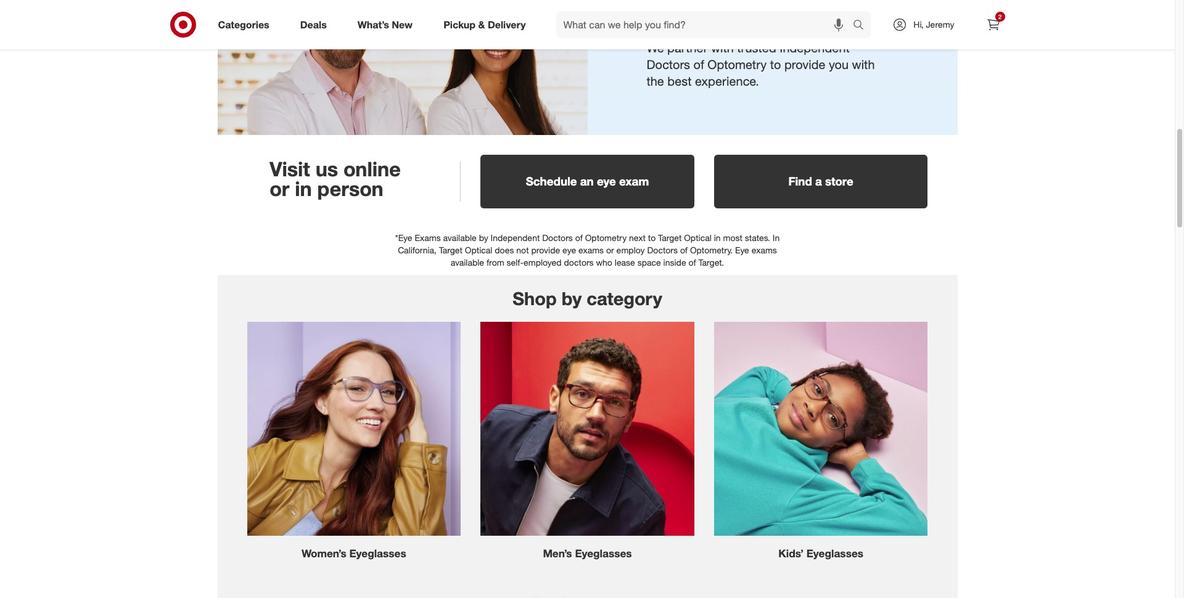 Task type: locate. For each thing, give the bounding box(es) containing it.
0 vertical spatial optometry
[[708, 57, 767, 72]]

or inside *eye exams available by independent doctors of optometry next to target optical in most states. in california, target optical does not provide eye exams or employ doctors of optometry. eye exams available from self-employed doctors who lease space inside of target.
[[607, 245, 614, 256]]

0 horizontal spatial the
[[647, 73, 665, 89]]

0 horizontal spatial in
[[295, 177, 312, 201]]

1 horizontal spatial or
[[607, 245, 614, 256]]

in up the optometry.
[[714, 233, 721, 243]]

1 horizontal spatial optical
[[685, 233, 712, 243]]

0 horizontal spatial optical
[[465, 245, 493, 256]]

find a store
[[789, 175, 854, 188]]

jeremy
[[927, 19, 955, 30]]

pickup
[[444, 18, 476, 31]]

optometry
[[708, 57, 767, 72], [585, 233, 627, 243]]

doctors
[[647, 57, 691, 72], [543, 233, 573, 243], [648, 245, 678, 256]]

by up from
[[479, 233, 489, 243]]

with right you
[[853, 57, 875, 72]]

eye up we
[[647, 0, 686, 12]]

1 eyeglasses from the left
[[350, 547, 407, 560]]

optometry.
[[690, 245, 733, 256]]

with
[[711, 40, 734, 55], [853, 57, 875, 72]]

0 horizontal spatial eyeglasses
[[350, 547, 407, 560]]

lease
[[615, 257, 636, 268]]

an
[[581, 175, 594, 188]]

0 vertical spatial target
[[659, 233, 682, 243]]

store
[[826, 175, 854, 188]]

1 horizontal spatial target
[[659, 233, 682, 243]]

women's eyeglasses link
[[237, 312, 471, 561]]

independent inside eye exams for the whole family we partner with trusted independent doctors of optometry to provide you with the best experience.
[[780, 40, 850, 55]]

or
[[270, 177, 290, 201], [607, 245, 614, 256]]

1 horizontal spatial eye
[[736, 245, 750, 256]]

eyeglasses right kids'
[[807, 547, 864, 560]]

1 vertical spatial the
[[647, 73, 665, 89]]

3 eyeglasses from the left
[[807, 547, 864, 560]]

optometry up experience.
[[708, 57, 767, 72]]

eyeglasses for women's eyeglasses
[[350, 547, 407, 560]]

exams
[[692, 0, 762, 12], [579, 245, 604, 256], [752, 245, 777, 256]]

1 vertical spatial optometry
[[585, 233, 627, 243]]

doctors
[[564, 257, 594, 268]]

1 vertical spatial independent
[[491, 233, 540, 243]]

0 horizontal spatial independent
[[491, 233, 540, 243]]

target up inside
[[659, 233, 682, 243]]

find
[[789, 175, 813, 188]]

1 horizontal spatial to
[[771, 57, 782, 72]]

0 horizontal spatial optometry
[[585, 233, 627, 243]]

available left from
[[451, 257, 484, 268]]

available
[[443, 233, 477, 243], [451, 257, 484, 268]]

visit us online or in person
[[270, 157, 401, 201]]

we
[[647, 40, 664, 55]]

doctors up inside
[[648, 245, 678, 256]]

hi, jeremy
[[914, 19, 955, 30]]

doctors up employed
[[543, 233, 573, 243]]

the
[[805, 0, 839, 12], [647, 73, 665, 89]]

or left us
[[270, 177, 290, 201]]

target.
[[699, 257, 725, 268]]

doctors inside eye exams for the whole family we partner with trusted independent doctors of optometry to provide you with the best experience.
[[647, 57, 691, 72]]

1 vertical spatial or
[[607, 245, 614, 256]]

eye exams for the whole family we partner with trusted independent doctors of optometry to provide you with the best experience.
[[647, 0, 875, 89]]

independent up not at left
[[491, 233, 540, 243]]

new
[[392, 18, 413, 31]]

0 vertical spatial in
[[295, 177, 312, 201]]

0 horizontal spatial to
[[648, 233, 656, 243]]

exams up trusted
[[692, 0, 762, 12]]

eye
[[597, 175, 616, 188], [563, 245, 576, 256]]

in
[[295, 177, 312, 201], [714, 233, 721, 243]]

0 vertical spatial by
[[479, 233, 489, 243]]

search button
[[848, 11, 878, 41]]

optometry up "who" on the right top of page
[[585, 233, 627, 243]]

independent
[[780, 40, 850, 55], [491, 233, 540, 243]]

to inside eye exams for the whole family we partner with trusted independent doctors of optometry to provide you with the best experience.
[[771, 57, 782, 72]]

0 vertical spatial independent
[[780, 40, 850, 55]]

trusted
[[738, 40, 777, 55]]

1 horizontal spatial independent
[[780, 40, 850, 55]]

1 vertical spatial provide
[[532, 245, 560, 256]]

whole
[[647, 7, 711, 35]]

eye inside *eye exams available by independent doctors of optometry next to target optical in most states. in california, target optical does not provide eye exams or employ doctors of optometry. eye exams available from self-employed doctors who lease space inside of target.
[[736, 245, 750, 256]]

0 horizontal spatial provide
[[532, 245, 560, 256]]

0 vertical spatial the
[[805, 0, 839, 12]]

categories link
[[208, 11, 285, 38]]

pickup & delivery
[[444, 18, 526, 31]]

target
[[659, 233, 682, 243], [439, 245, 463, 256]]

available right exams
[[443, 233, 477, 243]]

optical
[[685, 233, 712, 243], [465, 245, 493, 256]]

2 horizontal spatial eyeglasses
[[807, 547, 864, 560]]

the right for
[[805, 0, 839, 12]]

provide up employed
[[532, 245, 560, 256]]

find a store link
[[705, 145, 938, 216]]

deals
[[300, 18, 327, 31]]

next
[[629, 233, 646, 243]]

exams down states.
[[752, 245, 777, 256]]

most
[[724, 233, 743, 243]]

women's eyeglasses
[[302, 547, 407, 560]]

independent inside *eye exams available by independent doctors of optometry next to target optical in most states. in california, target optical does not provide eye exams or employ doctors of optometry. eye exams available from self-employed doctors who lease space inside of target.
[[491, 233, 540, 243]]

0 horizontal spatial or
[[270, 177, 290, 201]]

eye up doctors
[[563, 245, 576, 256]]

in inside *eye exams available by independent doctors of optometry next to target optical in most states. in california, target optical does not provide eye exams or employ doctors of optometry. eye exams available from self-employed doctors who lease space inside of target.
[[714, 233, 721, 243]]

to right next
[[648, 233, 656, 243]]

by inside *eye exams available by independent doctors of optometry next to target optical in most states. in california, target optical does not provide eye exams or employ doctors of optometry. eye exams available from self-employed doctors who lease space inside of target.
[[479, 233, 489, 243]]

from
[[487, 257, 505, 268]]

1 horizontal spatial optometry
[[708, 57, 767, 72]]

independent up you
[[780, 40, 850, 55]]

2 eyeglasses from the left
[[575, 547, 632, 560]]

0 horizontal spatial eye
[[563, 245, 576, 256]]

men's
[[543, 547, 572, 560]]

1 vertical spatial eye
[[736, 245, 750, 256]]

eyeglasses right men's
[[575, 547, 632, 560]]

of up doctors
[[576, 233, 583, 243]]

1 horizontal spatial by
[[562, 288, 582, 310]]

1 horizontal spatial in
[[714, 233, 721, 243]]

eyeglasses right women's
[[350, 547, 407, 560]]

0 vertical spatial or
[[270, 177, 290, 201]]

1 vertical spatial eye
[[563, 245, 576, 256]]

self-
[[507, 257, 524, 268]]

of inside eye exams for the whole family we partner with trusted independent doctors of optometry to provide you with the best experience.
[[694, 57, 705, 72]]

by down doctors
[[562, 288, 582, 310]]

1 vertical spatial to
[[648, 233, 656, 243]]

what's new link
[[347, 11, 428, 38]]

eyeglasses inside 'link'
[[807, 547, 864, 560]]

1 horizontal spatial eye
[[597, 175, 616, 188]]

to
[[771, 57, 782, 72], [648, 233, 656, 243]]

experience.
[[696, 73, 760, 89]]

by
[[479, 233, 489, 243], [562, 288, 582, 310]]

provide left you
[[785, 57, 826, 72]]

not
[[517, 245, 529, 256]]

0 vertical spatial provide
[[785, 57, 826, 72]]

the left best
[[647, 73, 665, 89]]

with down what can we help you find? suggestions appear below search field
[[711, 40, 734, 55]]

kids' eyeglasses
[[779, 547, 864, 560]]

in left us
[[295, 177, 312, 201]]

eyeglasses
[[350, 547, 407, 560], [575, 547, 632, 560], [807, 547, 864, 560]]

of
[[694, 57, 705, 72], [576, 233, 583, 243], [681, 245, 688, 256], [689, 257, 696, 268]]

delivery
[[488, 18, 526, 31]]

kids'
[[779, 547, 804, 560]]

0 horizontal spatial with
[[711, 40, 734, 55]]

a
[[816, 175, 823, 188]]

to down trusted
[[771, 57, 782, 72]]

exams
[[415, 233, 441, 243]]

1 horizontal spatial provide
[[785, 57, 826, 72]]

0 horizontal spatial target
[[439, 245, 463, 256]]

exams up doctors
[[579, 245, 604, 256]]

provide inside *eye exams available by independent doctors of optometry next to target optical in most states. in california, target optical does not provide eye exams or employ doctors of optometry. eye exams available from self-employed doctors who lease space inside of target.
[[532, 245, 560, 256]]

0 vertical spatial eye
[[647, 0, 686, 12]]

eyeglasses for men's eyeglasses
[[575, 547, 632, 560]]

eye inside eye exams for the whole family we partner with trusted independent doctors of optometry to provide you with the best experience.
[[647, 0, 686, 12]]

doctors up best
[[647, 57, 691, 72]]

optical up the optometry.
[[685, 233, 712, 243]]

1 horizontal spatial eyeglasses
[[575, 547, 632, 560]]

*eye
[[395, 233, 413, 243]]

category
[[587, 288, 663, 310]]

what's new
[[358, 18, 413, 31]]

1 vertical spatial in
[[714, 233, 721, 243]]

of down partner
[[694, 57, 705, 72]]

0 vertical spatial to
[[771, 57, 782, 72]]

or up "who" on the right top of page
[[607, 245, 614, 256]]

0 horizontal spatial by
[[479, 233, 489, 243]]

1 vertical spatial optical
[[465, 245, 493, 256]]

eye right an
[[597, 175, 616, 188]]

0 horizontal spatial eye
[[647, 0, 686, 12]]

to inside *eye exams available by independent doctors of optometry next to target optical in most states. in california, target optical does not provide eye exams or employ doctors of optometry. eye exams available from self-employed doctors who lease space inside of target.
[[648, 233, 656, 243]]

or inside visit us online or in person
[[270, 177, 290, 201]]

eye down most
[[736, 245, 750, 256]]

0 vertical spatial optical
[[685, 233, 712, 243]]

optical up from
[[465, 245, 493, 256]]

target down exams
[[439, 245, 463, 256]]

eye
[[647, 0, 686, 12], [736, 245, 750, 256]]

visit
[[270, 157, 310, 182]]

1 horizontal spatial with
[[853, 57, 875, 72]]

1 vertical spatial by
[[562, 288, 582, 310]]

0 vertical spatial doctors
[[647, 57, 691, 72]]

provide
[[785, 57, 826, 72], [532, 245, 560, 256]]

1 vertical spatial with
[[853, 57, 875, 72]]



Task type: describe. For each thing, give the bounding box(es) containing it.
women's
[[302, 547, 347, 560]]

2
[[999, 13, 1002, 20]]

inside
[[664, 257, 687, 268]]

in
[[773, 233, 780, 243]]

optometry inside eye exams for the whole family we partner with trusted independent doctors of optometry to provide you with the best experience.
[[708, 57, 767, 72]]

provide inside eye exams for the whole family we partner with trusted independent doctors of optometry to provide you with the best experience.
[[785, 57, 826, 72]]

online
[[344, 157, 401, 182]]

deals link
[[290, 11, 342, 38]]

1 vertical spatial available
[[451, 257, 484, 268]]

2 vertical spatial doctors
[[648, 245, 678, 256]]

hi,
[[914, 19, 924, 30]]

who
[[596, 257, 613, 268]]

schedule an eye exam
[[526, 175, 649, 188]]

0 vertical spatial eye
[[597, 175, 616, 188]]

does
[[495, 245, 514, 256]]

2 link
[[980, 11, 1007, 38]]

men's eyeglasses
[[543, 547, 632, 560]]

What can we help you find? suggestions appear below search field
[[556, 11, 857, 38]]

eye inside *eye exams available by independent doctors of optometry next to target optical in most states. in california, target optical does not provide eye exams or employ doctors of optometry. eye exams available from self-employed doctors who lease space inside of target.
[[563, 245, 576, 256]]

eyeglasses for kids' eyeglasses
[[807, 547, 864, 560]]

best
[[668, 73, 692, 89]]

&
[[479, 18, 485, 31]]

partner
[[668, 40, 708, 55]]

of up inside
[[681, 245, 688, 256]]

states.
[[745, 233, 771, 243]]

family
[[718, 7, 782, 35]]

1 vertical spatial doctors
[[543, 233, 573, 243]]

schedule an eye exam link
[[471, 145, 705, 216]]

men's eyeglasses link
[[471, 312, 705, 561]]

1 vertical spatial target
[[439, 245, 463, 256]]

you
[[829, 57, 849, 72]]

in inside visit us online or in person
[[295, 177, 312, 201]]

pickup & delivery link
[[433, 11, 542, 38]]

for
[[769, 0, 799, 12]]

schedule
[[526, 175, 577, 188]]

exams inside eye exams for the whole family we partner with trusted independent doctors of optometry to provide you with the best experience.
[[692, 0, 762, 12]]

*eye exams available by independent doctors of optometry next to target optical in most states. in california, target optical does not provide eye exams or employ doctors of optometry. eye exams available from self-employed doctors who lease space inside of target.
[[395, 233, 780, 268]]

employed
[[524, 257, 562, 268]]

0 vertical spatial with
[[711, 40, 734, 55]]

1 horizontal spatial the
[[805, 0, 839, 12]]

shop
[[513, 288, 557, 310]]

search
[[848, 19, 878, 32]]

categories
[[218, 18, 270, 31]]

of right inside
[[689, 257, 696, 268]]

employ
[[617, 245, 645, 256]]

shop by category
[[513, 288, 663, 310]]

what's
[[358, 18, 389, 31]]

kids' eyeglasses link
[[705, 312, 938, 561]]

exam
[[620, 175, 649, 188]]

space
[[638, 257, 661, 268]]

california,
[[398, 245, 437, 256]]

us
[[316, 157, 338, 182]]

0 vertical spatial available
[[443, 233, 477, 243]]

optometry inside *eye exams available by independent doctors of optometry next to target optical in most states. in california, target optical does not provide eye exams or employ doctors of optometry. eye exams available from self-employed doctors who lease space inside of target.
[[585, 233, 627, 243]]

person
[[318, 177, 384, 201]]



Task type: vqa. For each thing, say whether or not it's contained in the screenshot.
the bottommost provide
yes



